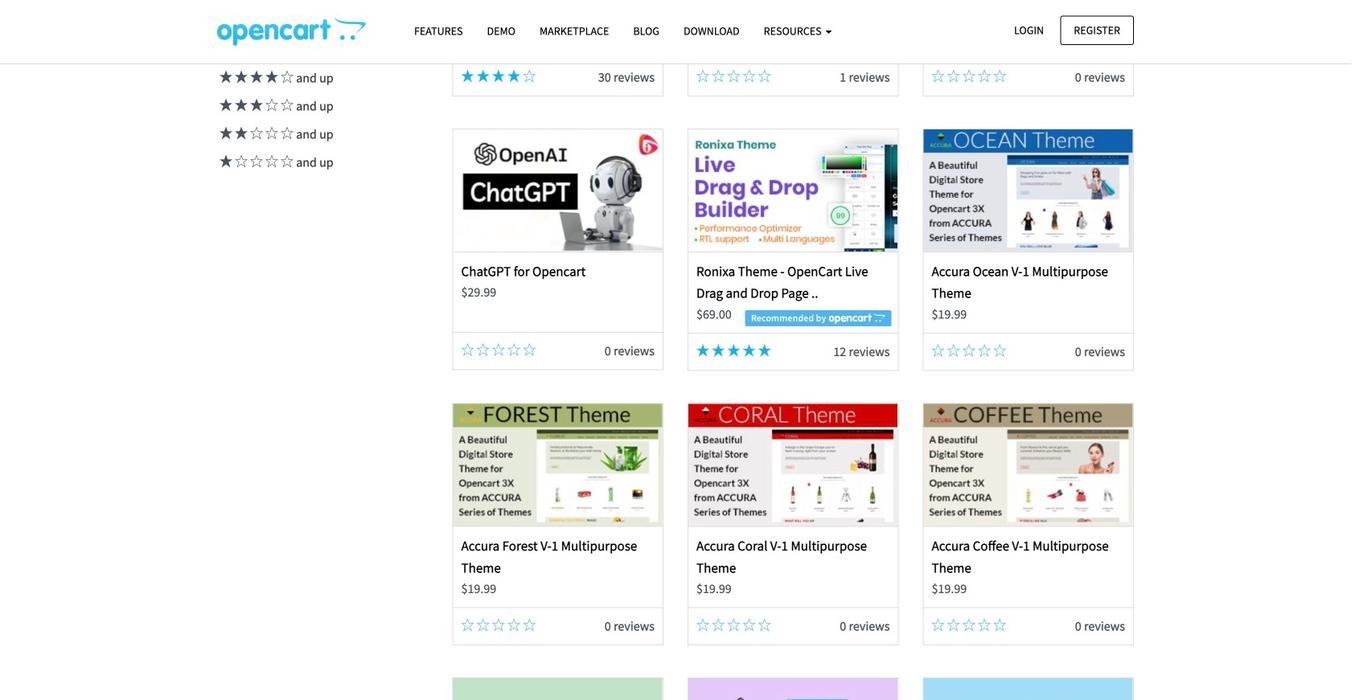 Task type: describe. For each thing, give the bounding box(es) containing it.
accura forest v-1 multipurpose theme image
[[453, 404, 663, 527]]

opencart extensions image
[[217, 17, 366, 46]]

ronixa theme - opencart live drag and drop page .. image
[[689, 130, 898, 252]]

accura ocean v-1 multipurpose theme image
[[924, 130, 1133, 252]]

chatgpt for opencart image
[[453, 130, 663, 252]]

ajax filter pro with seo links (must have for go.. image
[[689, 679, 898, 701]]



Task type: vqa. For each thing, say whether or not it's contained in the screenshot.
Your Store API Information
no



Task type: locate. For each thing, give the bounding box(es) containing it.
star light image
[[461, 70, 474, 82], [477, 70, 490, 82], [508, 70, 521, 82], [232, 70, 248, 83], [232, 98, 248, 111], [217, 127, 232, 139], [232, 127, 248, 139], [217, 155, 232, 168], [697, 344, 709, 357], [712, 344, 725, 357], [728, 344, 740, 357], [743, 344, 756, 357]]

star light o image
[[523, 70, 536, 82], [712, 70, 725, 82], [743, 70, 756, 82], [758, 70, 771, 82], [932, 70, 945, 82], [278, 98, 294, 111], [248, 127, 263, 139], [263, 127, 278, 139], [278, 127, 294, 139], [232, 155, 248, 168], [248, 155, 263, 168], [461, 343, 474, 356], [492, 343, 505, 356], [523, 343, 536, 356], [947, 344, 960, 357], [477, 619, 490, 632], [492, 619, 505, 632], [508, 619, 521, 632], [712, 619, 725, 632], [743, 619, 756, 632], [947, 619, 960, 632]]

accura coffee v-1 multipurpose theme image
[[924, 404, 1133, 527]]

ajax quick checkout pro (one page checkout, fast.. image
[[924, 679, 1133, 701]]

star light image
[[492, 70, 505, 82], [217, 70, 232, 83], [248, 70, 263, 83], [263, 70, 278, 83], [217, 98, 232, 111], [248, 98, 263, 111], [758, 344, 771, 357]]

star light o image
[[697, 70, 709, 82], [728, 70, 740, 82], [947, 70, 960, 82], [963, 70, 976, 82], [978, 70, 991, 82], [994, 70, 1007, 82], [278, 70, 294, 83], [263, 98, 278, 111], [263, 155, 278, 168], [278, 155, 294, 168], [477, 343, 490, 356], [508, 343, 521, 356], [932, 344, 945, 357], [963, 344, 976, 357], [978, 344, 991, 357], [994, 344, 1007, 357], [461, 619, 474, 632], [523, 619, 536, 632], [697, 619, 709, 632], [728, 619, 740, 632], [758, 619, 771, 632], [932, 619, 945, 632], [963, 619, 976, 632], [978, 619, 991, 632], [994, 619, 1007, 632]]

accura coral v-1 multipurpose theme image
[[689, 404, 898, 527]]

sapphire pro - opencart security module image
[[453, 679, 663, 701]]



